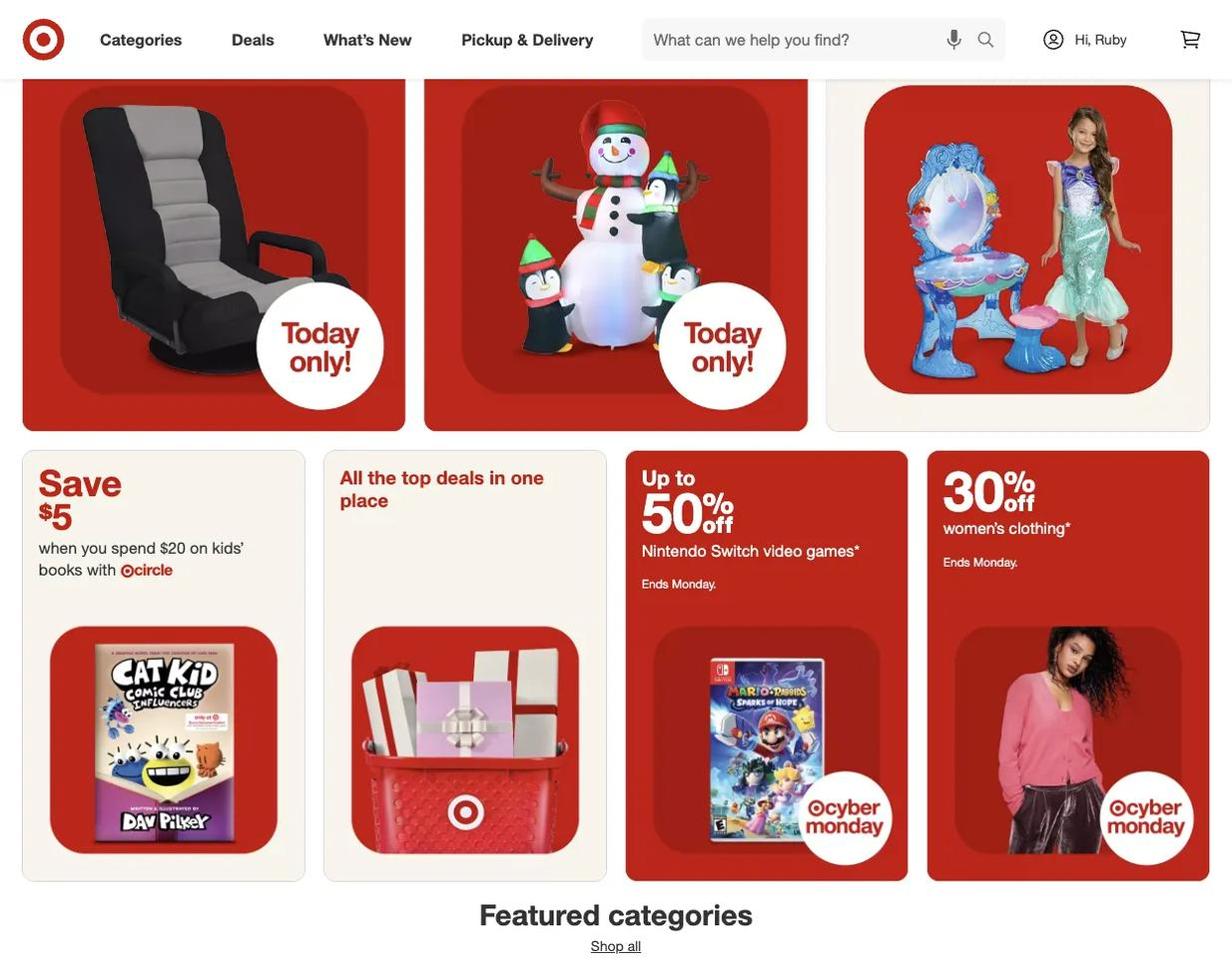 Task type: locate. For each thing, give the bounding box(es) containing it.
today only. online only. for 2nd the today only. online only. link from left
[[442, 26, 564, 41]]

women's
[[945, 520, 1006, 539]]

deals link
[[215, 18, 299, 61]]

target cyber monday image
[[627, 600, 909, 883], [929, 600, 1212, 883]]

2 today only! image from the left
[[426, 49, 809, 432]]

1 today only! image from the left
[[23, 49, 406, 432]]

today for first the today only. online only. link
[[39, 4, 70, 19]]

ends monday. down the nintendo
[[643, 577, 718, 592]]

today only. online only. link
[[23, 0, 406, 432], [426, 0, 809, 432]]

today only. online only.
[[39, 4, 161, 19], [442, 26, 564, 41]]

0 vertical spatial monday.
[[975, 556, 1020, 570]]

0 vertical spatial today
[[39, 4, 70, 19]]

0 horizontal spatial monday.
[[673, 577, 718, 592]]

monday.
[[975, 556, 1020, 570], [673, 577, 718, 592]]

pickup
[[462, 30, 514, 49]]

0 vertical spatial online
[[100, 4, 134, 19]]

you
[[82, 539, 107, 558]]

featured
[[480, 898, 601, 934]]

today left categories link
[[39, 4, 70, 19]]

1 horizontal spatial monday.
[[975, 556, 1020, 570]]

What can we help you find? suggestions appear below search field
[[643, 18, 984, 61]]

0 horizontal spatial target cyber monday image
[[627, 600, 909, 883]]

all
[[629, 939, 642, 957]]

featured categories shop all
[[480, 898, 754, 957]]

1 vertical spatial online
[[503, 26, 537, 41]]

ends down the nintendo
[[643, 577, 670, 592]]

1 horizontal spatial online
[[503, 26, 537, 41]]

0 horizontal spatial today only! image
[[23, 49, 406, 432]]

target cyber monday image for nintendo switch video games*
[[627, 600, 909, 883]]

1 horizontal spatial ends
[[945, 556, 972, 570]]

ends monday.
[[945, 556, 1020, 570], [643, 577, 718, 592]]

1 today only. online only. link from the left
[[23, 0, 406, 432]]

today for 2nd the today only. online only. link from left
[[442, 26, 473, 41]]

clothing*
[[1011, 520, 1073, 539]]

only.
[[73, 4, 97, 19], [138, 4, 161, 19], [476, 26, 500, 41], [541, 26, 564, 41]]

0 vertical spatial ends monday.
[[945, 556, 1020, 570]]

1 horizontal spatial ends monday.
[[945, 556, 1020, 570]]

today right new
[[442, 26, 473, 41]]

today only! image
[[23, 49, 406, 432], [426, 49, 809, 432]]

1 vertical spatial ends monday.
[[643, 577, 718, 592]]

1 horizontal spatial today only! image
[[426, 49, 809, 432]]

shop
[[592, 939, 625, 957]]

ends monday. down women's
[[945, 556, 1020, 570]]

games*
[[808, 542, 861, 561]]

the
[[369, 467, 397, 490]]

1 horizontal spatial today
[[442, 26, 473, 41]]

kids'
[[213, 539, 245, 558]]

0 horizontal spatial today only. online only. link
[[23, 0, 406, 432]]

0 horizontal spatial ends monday.
[[643, 577, 718, 592]]

ends down women's
[[945, 556, 972, 570]]

all the top deals in one place link
[[325, 452, 607, 883]]

up
[[643, 465, 671, 491]]

0 horizontal spatial online
[[100, 4, 134, 19]]

monday. down the nintendo
[[673, 577, 718, 592]]

0 horizontal spatial today
[[39, 4, 70, 19]]

1 horizontal spatial today only. online only. link
[[426, 0, 809, 432]]

search
[[970, 32, 1018, 51]]

1 horizontal spatial target cyber monday image
[[929, 600, 1212, 883]]

1 vertical spatial today
[[442, 26, 473, 41]]

monday. down women's
[[975, 556, 1020, 570]]

all the top deals in one place
[[341, 467, 545, 512]]

ruby
[[1097, 31, 1129, 48]]

0 vertical spatial ends
[[945, 556, 972, 570]]

up to
[[643, 465, 697, 491]]

1 vertical spatial today only. online only.
[[442, 26, 564, 41]]

what's new link
[[307, 18, 438, 61]]

with
[[87, 561, 116, 580]]

1 target cyber monday image from the left
[[627, 600, 909, 883]]

pickup & delivery
[[462, 30, 594, 49]]

today
[[39, 4, 70, 19], [442, 26, 473, 41]]

1 vertical spatial monday.
[[673, 577, 718, 592]]

1 horizontal spatial today only. online only.
[[442, 26, 564, 41]]

spend
[[111, 539, 156, 558]]

ends
[[945, 556, 972, 570], [643, 577, 670, 592]]

hi, ruby
[[1077, 31, 1129, 48]]

target cyber monday image for women's clothing*
[[929, 600, 1212, 883]]

1 vertical spatial ends
[[643, 577, 670, 592]]

shop all link
[[592, 939, 642, 957]]

0 horizontal spatial today only. online only.
[[39, 4, 161, 19]]

today only! image for first the today only. online only. link
[[23, 49, 406, 432]]

categories
[[100, 30, 183, 49]]

0 vertical spatial today only. online only.
[[39, 4, 161, 19]]

2 target cyber monday image from the left
[[929, 600, 1212, 883]]

0 horizontal spatial ends
[[643, 577, 670, 592]]

online
[[100, 4, 134, 19], [503, 26, 537, 41]]

&
[[518, 30, 529, 49]]

circle
[[134, 561, 173, 580]]



Task type: vqa. For each thing, say whether or not it's contained in the screenshot.
Ends Monday.
yes



Task type: describe. For each thing, give the bounding box(es) containing it.
to
[[677, 465, 697, 491]]

ends for women's clothing*
[[945, 556, 972, 570]]

online for 2nd the today only. online only. link from left
[[503, 26, 537, 41]]

books
[[39, 561, 82, 580]]

in
[[490, 467, 507, 490]]

ends monday. for nintendo switch video games*
[[643, 577, 718, 592]]

hi,
[[1077, 31, 1093, 48]]

one
[[512, 467, 545, 490]]

nintendo switch video games*
[[643, 542, 861, 561]]

video
[[765, 542, 804, 561]]

on
[[190, 539, 208, 558]]

50
[[643, 479, 735, 547]]

$5
[[39, 495, 72, 539]]

2 today only. online only. link from the left
[[426, 0, 809, 432]]

new
[[379, 30, 413, 49]]

what's
[[324, 30, 375, 49]]

nintendo
[[643, 542, 708, 561]]

monday. for women's clothing*
[[975, 556, 1020, 570]]

what's new
[[324, 30, 413, 49]]

search button
[[970, 18, 1018, 65]]

categories link
[[83, 18, 207, 61]]

deals
[[437, 467, 485, 490]]

monday. for nintendo switch video games*
[[673, 577, 718, 592]]

deals
[[232, 30, 275, 49]]

delivery
[[533, 30, 594, 49]]

save
[[39, 461, 122, 506]]

today only! image for 2nd the today only. online only. link from left
[[426, 49, 809, 432]]

ends monday. for women's clothing*
[[945, 556, 1020, 570]]

30
[[945, 457, 1038, 525]]

switch
[[712, 542, 760, 561]]

place
[[341, 489, 389, 512]]

when
[[39, 539, 77, 558]]

top
[[402, 467, 432, 490]]

today only. online only. for first the today only. online only. link
[[39, 4, 161, 19]]

$20
[[160, 539, 186, 558]]

when you spend $20 on kids' books with
[[39, 539, 245, 580]]

categories
[[609, 898, 754, 934]]

pickup & delivery link
[[445, 18, 619, 61]]

30 women's clothing*
[[945, 457, 1073, 539]]

online for first the today only. online only. link
[[100, 4, 134, 19]]

ends for nintendo switch video games*
[[643, 577, 670, 592]]

all
[[341, 467, 363, 490]]



